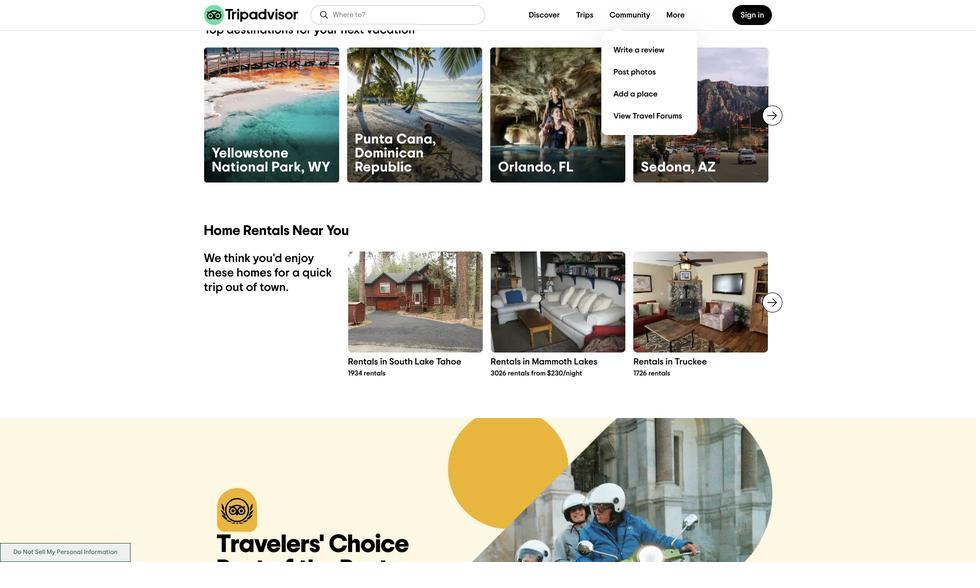 Task type: vqa. For each thing, say whether or not it's contained in the screenshot.
Traveler to the left
no



Task type: describe. For each thing, give the bounding box(es) containing it.
orlando, fl
[[498, 161, 574, 175]]

place
[[637, 90, 658, 98]]

menu containing write a review
[[602, 31, 698, 135]]

your
[[314, 24, 338, 36]]

rentals in south lake tahoe 1934 rentals
[[348, 358, 461, 377]]

wy
[[308, 161, 331, 175]]

in for rentals in mammoth lakes
[[523, 358, 530, 367]]

view travel forums
[[614, 112, 682, 120]]

2 best from the left
[[340, 557, 388, 562]]

fl
[[559, 161, 574, 175]]

tripadvisor image
[[204, 5, 298, 25]]

in right sign
[[758, 11, 764, 19]]

republic
[[355, 161, 412, 175]]

mammoth
[[532, 358, 572, 367]]

community button
[[602, 5, 658, 25]]

discover
[[529, 11, 560, 19]]

you
[[326, 224, 349, 238]]

near
[[293, 224, 324, 238]]

rentals inside rentals in south lake tahoe 1934 rentals
[[364, 370, 386, 377]]

sedona, az
[[641, 161, 716, 175]]

think
[[224, 253, 250, 265]]

punta cana, dominican republic link
[[347, 47, 482, 183]]

do
[[13, 550, 21, 556]]

trip
[[204, 282, 223, 294]]

0 vertical spatial for
[[296, 24, 311, 36]]

search image
[[319, 10, 329, 20]]

rentals for rentals in south lake tahoe
[[348, 358, 378, 367]]

1726
[[634, 370, 647, 377]]

add
[[614, 90, 629, 98]]

community
[[610, 11, 650, 19]]

rentals inside rentals in mammoth lakes 3026 rentals from $230/night
[[508, 370, 530, 377]]

rentals inside rentals in truckee 1726 rentals
[[649, 370, 670, 377]]

write a review
[[614, 46, 664, 54]]

in for rentals in truckee
[[666, 358, 673, 367]]

post photos link
[[610, 61, 690, 83]]

town.
[[260, 282, 289, 294]]

park,
[[272, 161, 305, 175]]

national
[[212, 161, 268, 175]]

trips
[[576, 11, 594, 19]]

destinations
[[227, 24, 293, 36]]

view travel forums link
[[610, 105, 690, 127]]

home rentals near you
[[204, 224, 349, 238]]

write
[[614, 46, 633, 54]]

az
[[698, 161, 716, 175]]

lakes
[[574, 358, 598, 367]]

sign in link
[[733, 5, 772, 25]]

do not sell my personal information
[[13, 550, 118, 556]]

the
[[298, 557, 335, 562]]

top
[[204, 24, 224, 36]]

trips button
[[568, 5, 602, 25]]

review
[[641, 46, 664, 54]]

we think you'd enjoy these homes for a quick trip out of town.
[[204, 253, 332, 294]]

1934
[[348, 370, 362, 377]]

next image
[[766, 297, 778, 309]]

yellowstone national park, wy
[[212, 147, 331, 175]]

homes
[[237, 267, 272, 279]]



Task type: locate. For each thing, give the bounding box(es) containing it.
photos
[[631, 68, 656, 76]]

1 vertical spatial of
[[270, 557, 294, 562]]

rentals inside rentals in south lake tahoe 1934 rentals
[[348, 358, 378, 367]]

travelers'
[[217, 532, 324, 557]]

write a review link
[[610, 39, 690, 61]]

0 vertical spatial of
[[246, 282, 257, 294]]

in inside rentals in south lake tahoe 1934 rentals
[[380, 358, 387, 367]]

rentals inside rentals in mammoth lakes 3026 rentals from $230/night
[[491, 358, 521, 367]]

from
[[531, 370, 546, 377]]

tahoe
[[436, 358, 461, 367]]

dominican
[[355, 147, 424, 161]]

orlando, fl link
[[490, 47, 625, 183]]

a down enjoy
[[292, 267, 300, 279]]

of inside travelers' choice best of the best
[[270, 557, 294, 562]]

lake
[[415, 358, 434, 367]]

rentals up you'd
[[243, 224, 290, 238]]

in left the "south"
[[380, 358, 387, 367]]

previous image
[[198, 110, 210, 122], [342, 297, 354, 309]]

1 horizontal spatial of
[[270, 557, 294, 562]]

rentals for rentals in mammoth lakes
[[491, 358, 521, 367]]

these
[[204, 267, 234, 279]]

0 vertical spatial previous image
[[198, 110, 210, 122]]

rentals in truckee 1726 rentals
[[634, 358, 707, 377]]

in left truckee
[[666, 358, 673, 367]]

you'd
[[253, 253, 282, 265]]

sedona,
[[641, 161, 695, 175]]

post
[[614, 68, 629, 76]]

next image
[[766, 110, 778, 122]]

a for add
[[630, 90, 635, 98]]

cana,
[[396, 133, 436, 147]]

of down 'homes'
[[246, 282, 257, 294]]

forums
[[656, 112, 682, 120]]

3 rentals from the left
[[649, 370, 670, 377]]

0 horizontal spatial for
[[274, 267, 290, 279]]

punta
[[355, 133, 393, 147]]

menu
[[602, 31, 698, 135]]

orlando,
[[498, 161, 556, 175]]

next
[[341, 24, 364, 36]]

discover button
[[521, 5, 568, 25]]

rentals right 1726
[[649, 370, 670, 377]]

a inside the we think you'd enjoy these homes for a quick trip out of town.
[[292, 267, 300, 279]]

add a place
[[614, 90, 658, 98]]

of left the
[[270, 557, 294, 562]]

enjoy
[[285, 253, 314, 265]]

0 horizontal spatial rentals
[[364, 370, 386, 377]]

view
[[614, 112, 631, 120]]

a right write
[[635, 46, 640, 54]]

1 horizontal spatial rentals
[[508, 370, 530, 377]]

$230/night
[[547, 370, 582, 377]]

punta cana, dominican republic
[[355, 133, 436, 175]]

previous image for top destinations for your next vacation
[[198, 110, 210, 122]]

rentals in mammoth lakes 3026 rentals from $230/night
[[491, 358, 598, 377]]

best
[[217, 557, 265, 562], [340, 557, 388, 562]]

a right add
[[630, 90, 635, 98]]

post photos
[[614, 68, 656, 76]]

for left your
[[296, 24, 311, 36]]

not
[[23, 550, 34, 556]]

in inside rentals in mammoth lakes 3026 rentals from $230/night
[[523, 358, 530, 367]]

1 vertical spatial previous image
[[342, 297, 354, 309]]

for up town.
[[274, 267, 290, 279]]

2 rentals from the left
[[508, 370, 530, 377]]

1 horizontal spatial for
[[296, 24, 311, 36]]

of inside the we think you'd enjoy these homes for a quick trip out of town.
[[246, 282, 257, 294]]

rentals right the 1934
[[364, 370, 386, 377]]

more button
[[658, 5, 693, 25]]

choice
[[329, 532, 409, 557]]

in
[[758, 11, 764, 19], [380, 358, 387, 367], [523, 358, 530, 367], [666, 358, 673, 367]]

personal
[[57, 550, 82, 556]]

in inside rentals in truckee 1726 rentals
[[666, 358, 673, 367]]

out
[[225, 282, 244, 294]]

top destinations for your next vacation
[[204, 24, 415, 36]]

my
[[47, 550, 55, 556]]

previous image for we think you'd enjoy these homes for a quick trip out of town.
[[342, 297, 354, 309]]

1 rentals from the left
[[364, 370, 386, 377]]

1 vertical spatial for
[[274, 267, 290, 279]]

home
[[204, 224, 240, 238]]

2 horizontal spatial rentals
[[649, 370, 670, 377]]

a
[[635, 46, 640, 54], [630, 90, 635, 98], [292, 267, 300, 279]]

rentals up the 1934
[[348, 358, 378, 367]]

1 best from the left
[[217, 557, 265, 562]]

sign
[[741, 11, 756, 19]]

a for write
[[635, 46, 640, 54]]

rentals
[[364, 370, 386, 377], [508, 370, 530, 377], [649, 370, 670, 377]]

None search field
[[311, 6, 484, 24]]

travel
[[633, 112, 655, 120]]

Search search field
[[333, 11, 476, 20]]

sign in
[[741, 11, 764, 19]]

rentals for rentals in truckee
[[634, 358, 664, 367]]

in left mammoth
[[523, 358, 530, 367]]

yellowstone national park, wy link
[[204, 47, 339, 183]]

1 horizontal spatial previous image
[[342, 297, 354, 309]]

sell
[[35, 550, 45, 556]]

rentals up 3026
[[491, 358, 521, 367]]

1 horizontal spatial best
[[340, 557, 388, 562]]

information
[[84, 550, 118, 556]]

do not sell my personal information button
[[0, 543, 131, 562]]

rentals up 1726
[[634, 358, 664, 367]]

0 horizontal spatial previous image
[[198, 110, 210, 122]]

vacation
[[367, 24, 415, 36]]

yellowstone
[[212, 147, 289, 161]]

more
[[666, 11, 685, 19]]

0 vertical spatial a
[[635, 46, 640, 54]]

south
[[389, 358, 413, 367]]

3026
[[491, 370, 506, 377]]

rentals inside rentals in truckee 1726 rentals
[[634, 358, 664, 367]]

of
[[246, 282, 257, 294], [270, 557, 294, 562]]

truckee
[[675, 358, 707, 367]]

rentals
[[243, 224, 290, 238], [348, 358, 378, 367], [491, 358, 521, 367], [634, 358, 664, 367]]

quick
[[302, 267, 332, 279]]

travelers' choice best of the best
[[217, 532, 409, 562]]

0 horizontal spatial of
[[246, 282, 257, 294]]

in for rentals in south lake tahoe
[[380, 358, 387, 367]]

we
[[204, 253, 221, 265]]

for inside the we think you'd enjoy these homes for a quick trip out of town.
[[274, 267, 290, 279]]

0 horizontal spatial best
[[217, 557, 265, 562]]

add a place link
[[610, 83, 690, 105]]

2 vertical spatial a
[[292, 267, 300, 279]]

sedona, az link
[[633, 47, 768, 183]]

1 vertical spatial a
[[630, 90, 635, 98]]

rentals left the from
[[508, 370, 530, 377]]



